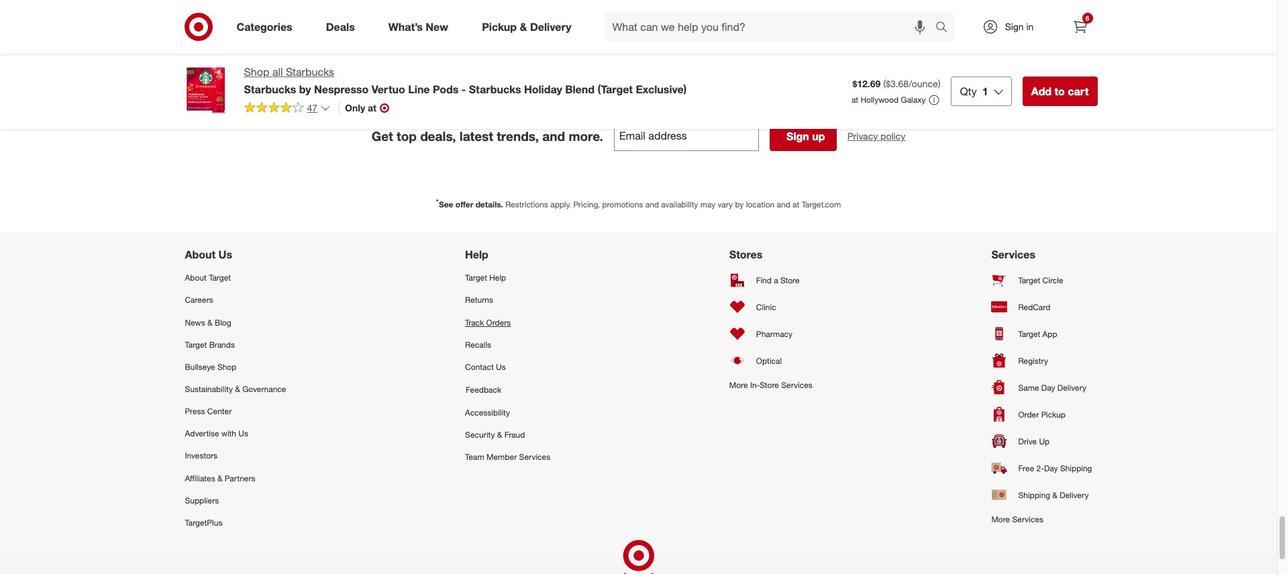 Task type: describe. For each thing, give the bounding box(es) containing it.
us for about us
[[219, 248, 232, 261]]

target brands link
[[185, 334, 286, 356]]

starbucks right -
[[469, 82, 521, 96]]

sign in link
[[971, 12, 1055, 42]]

apply.
[[551, 200, 572, 210]]

offer
[[456, 200, 474, 210]]

recalls
[[465, 340, 492, 350]]

& for sustainability
[[235, 384, 240, 394]]

policy
[[881, 130, 906, 142]]

news & blog
[[185, 317, 231, 327]]

press center
[[185, 406, 232, 416]]

47
[[307, 102, 318, 113]]

vertuo
[[372, 82, 405, 96]]

0 vertical spatial help
[[465, 248, 489, 261]]

more for more in-store services
[[730, 380, 748, 390]]

deals,
[[420, 128, 456, 144]]

about for about target
[[185, 273, 207, 283]]

store for in-
[[760, 380, 780, 390]]

feedback button
[[465, 378, 551, 402]]

pickup & delivery
[[482, 20, 572, 33]]

free
[[1019, 463, 1035, 473]]

exclusive)
[[636, 82, 687, 96]]

returns
[[465, 295, 494, 305]]

optical link
[[730, 347, 813, 374]]

brands
[[209, 340, 235, 350]]

target circle
[[1019, 275, 1064, 285]]

fraud
[[505, 430, 525, 440]]

1 horizontal spatial us
[[239, 429, 248, 439]]

at inside '* see offer details. restrictions apply. pricing, promotions and availability may vary by location and at target.com'
[[793, 200, 800, 210]]

to
[[1055, 85, 1066, 98]]

targetplus link
[[185, 512, 286, 534]]

image of starbucks by nespresso vertuo line pods - starbucks holiday blend (target exclusive) image
[[180, 64, 233, 118]]

vary
[[718, 200, 733, 210]]

track orders
[[465, 317, 511, 327]]

new
[[426, 20, 449, 33]]

redcard link
[[992, 294, 1093, 321]]

& for news
[[208, 317, 213, 327]]

target.com
[[802, 200, 842, 210]]

only
[[345, 102, 365, 113]]

6
[[1086, 14, 1090, 22]]

(target
[[598, 82, 633, 96]]

holiday
[[524, 82, 563, 96]]

in-
[[751, 380, 760, 390]]

1 vertical spatial day
[[1045, 463, 1059, 473]]

bullseye shop link
[[185, 356, 286, 378]]

center
[[207, 406, 232, 416]]

1 horizontal spatial and
[[646, 200, 659, 210]]

day inside "link"
[[1042, 383, 1056, 393]]

optical
[[757, 356, 782, 366]]

by inside "shop all starbucks starbucks by nespresso vertuo line pods - starbucks holiday blend (target exclusive)"
[[299, 82, 311, 96]]

about for about us
[[185, 248, 216, 261]]

careers
[[185, 295, 213, 305]]

privacy policy
[[848, 130, 906, 142]]

track
[[465, 317, 484, 327]]

& for shipping
[[1053, 490, 1058, 500]]

1 vertical spatial shop
[[218, 362, 237, 372]]

target app link
[[992, 321, 1093, 347]]

up
[[813, 130, 826, 143]]

pickup & delivery link
[[471, 12, 589, 42]]

deals link
[[315, 12, 372, 42]]

$3.68
[[886, 78, 909, 89]]

app
[[1043, 329, 1058, 339]]

careers link
[[185, 289, 286, 311]]

advertise with us
[[185, 429, 248, 439]]

1 horizontal spatial pickup
[[1042, 409, 1066, 420]]

0 horizontal spatial at
[[368, 102, 377, 113]]

registry
[[1019, 356, 1049, 366]]

circle
[[1043, 275, 1064, 285]]

pharmacy link
[[730, 321, 813, 347]]

pricing,
[[574, 200, 600, 210]]

contact us link
[[465, 356, 551, 378]]

clinic link
[[730, 294, 813, 321]]

shipping & delivery link
[[992, 482, 1093, 509]]

more services
[[992, 515, 1044, 525]]

redcard
[[1019, 302, 1051, 312]]

blog
[[215, 317, 231, 327]]

0 vertical spatial pickup
[[482, 20, 517, 33]]

store for a
[[781, 275, 800, 285]]

privacy
[[848, 130, 878, 142]]

at hollywood galaxy
[[852, 95, 926, 105]]

find
[[757, 275, 772, 285]]

contact us
[[465, 362, 506, 372]]

recalls link
[[465, 334, 551, 356]]

by inside '* see offer details. restrictions apply. pricing, promotions and availability may vary by location and at target.com'
[[736, 200, 744, 210]]

delivery for shipping & delivery
[[1061, 490, 1090, 500]]

a
[[774, 275, 779, 285]]

news & blog link
[[185, 311, 286, 334]]

pharmacy
[[757, 329, 793, 339]]

2 horizontal spatial at
[[852, 95, 859, 105]]

search button
[[930, 12, 962, 44]]

)
[[939, 78, 941, 89]]

with
[[221, 429, 236, 439]]

trends,
[[497, 128, 539, 144]]

help inside "link"
[[490, 273, 506, 283]]

what's
[[389, 20, 423, 33]]

& for affiliates
[[218, 473, 223, 483]]

registry link
[[992, 347, 1093, 374]]

more for more services
[[992, 515, 1011, 525]]

track orders link
[[465, 311, 551, 334]]

target for target brands
[[185, 340, 207, 350]]



Task type: vqa. For each thing, say whether or not it's contained in the screenshot.
item
no



Task type: locate. For each thing, give the bounding box(es) containing it.
0 vertical spatial by
[[299, 82, 311, 96]]

sign left in
[[1006, 21, 1024, 32]]

at right only
[[368, 102, 377, 113]]

1 vertical spatial help
[[490, 273, 506, 283]]

& for pickup
[[520, 20, 527, 33]]

advertise with us link
[[185, 423, 286, 445]]

target for target app
[[1019, 329, 1041, 339]]

1 horizontal spatial help
[[490, 273, 506, 283]]

target for target help
[[465, 273, 487, 283]]

blend
[[566, 82, 595, 96]]

0 vertical spatial shop
[[244, 65, 270, 79]]

press
[[185, 406, 205, 416]]

0 vertical spatial store
[[781, 275, 800, 285]]

and right location
[[777, 200, 791, 210]]

1 vertical spatial more
[[992, 515, 1011, 525]]

$12.69 ( $3.68 /ounce )
[[853, 78, 941, 89]]

0 horizontal spatial shipping
[[1019, 490, 1051, 500]]

services down optical link
[[782, 380, 813, 390]]

delivery
[[530, 20, 572, 33], [1058, 383, 1087, 393], [1061, 490, 1090, 500]]

add to cart
[[1032, 85, 1090, 98]]

2 horizontal spatial us
[[496, 362, 506, 372]]

0 horizontal spatial store
[[760, 380, 780, 390]]

starbucks right all
[[286, 65, 334, 79]]

$12.69
[[853, 78, 881, 89]]

news
[[185, 317, 205, 327]]

0 vertical spatial day
[[1042, 383, 1056, 393]]

1 vertical spatial us
[[496, 362, 506, 372]]

services up target circle
[[992, 248, 1036, 261]]

shop all starbucks starbucks by nespresso vertuo line pods - starbucks holiday blend (target exclusive)
[[244, 65, 687, 96]]

drive up link
[[992, 428, 1093, 455]]

& right affiliates at the bottom left of page
[[218, 473, 223, 483]]

& inside security & fraud link
[[497, 430, 503, 440]]

1 vertical spatial shipping
[[1019, 490, 1051, 500]]

shop
[[244, 65, 270, 79], [218, 362, 237, 372]]

0 vertical spatial about
[[185, 248, 216, 261]]

delivery up the "holiday"
[[530, 20, 572, 33]]

1 vertical spatial delivery
[[1058, 383, 1087, 393]]

team member services
[[465, 452, 551, 462]]

see
[[439, 200, 454, 210]]

0 horizontal spatial by
[[299, 82, 311, 96]]

(
[[884, 78, 886, 89]]

cart
[[1069, 85, 1090, 98]]

press center link
[[185, 400, 286, 423]]

more in-store services
[[730, 380, 813, 390]]

& inside news & blog link
[[208, 317, 213, 327]]

same
[[1019, 383, 1040, 393]]

target help link
[[465, 267, 551, 289]]

shipping inside 'shipping & delivery' link
[[1019, 490, 1051, 500]]

6 link
[[1066, 12, 1096, 42]]

1 horizontal spatial sign
[[1006, 21, 1024, 32]]

by right vary on the top right of the page
[[736, 200, 744, 210]]

0 vertical spatial more
[[730, 380, 748, 390]]

2 horizontal spatial and
[[777, 200, 791, 210]]

0 horizontal spatial help
[[465, 248, 489, 261]]

sign up
[[787, 130, 826, 143]]

0 horizontal spatial and
[[543, 128, 566, 144]]

help up target help
[[465, 248, 489, 261]]

about up about target
[[185, 248, 216, 261]]

& inside sustainability & governance link
[[235, 384, 240, 394]]

& up the "holiday"
[[520, 20, 527, 33]]

2 about from the top
[[185, 273, 207, 283]]

at down the $12.69
[[852, 95, 859, 105]]

2 vertical spatial us
[[239, 429, 248, 439]]

0 horizontal spatial us
[[219, 248, 232, 261]]

up
[[1040, 436, 1050, 446]]

& inside 'shipping & delivery' link
[[1053, 490, 1058, 500]]

& inside pickup & delivery link
[[520, 20, 527, 33]]

target for target circle
[[1019, 275, 1041, 285]]

qty 1
[[961, 85, 989, 98]]

/ounce
[[909, 78, 939, 89]]

target left app
[[1019, 329, 1041, 339]]

delivery up order pickup
[[1058, 383, 1087, 393]]

orders
[[487, 317, 511, 327]]

order pickup link
[[992, 401, 1093, 428]]

more down 'shipping & delivery' link
[[992, 515, 1011, 525]]

0 vertical spatial us
[[219, 248, 232, 261]]

us right with
[[239, 429, 248, 439]]

and left "more."
[[543, 128, 566, 144]]

sponsored region
[[169, 0, 1109, 97]]

1 horizontal spatial by
[[736, 200, 744, 210]]

1
[[983, 85, 989, 98]]

target left circle
[[1019, 275, 1041, 285]]

sign inside button
[[787, 130, 810, 143]]

0 vertical spatial shipping
[[1061, 463, 1093, 473]]

affiliates & partners
[[185, 473, 256, 483]]

& left the fraud
[[497, 430, 503, 440]]

& inside affiliates & partners link
[[218, 473, 223, 483]]

by up "47"
[[299, 82, 311, 96]]

target brands
[[185, 340, 235, 350]]

restrictions
[[506, 200, 549, 210]]

What can we help you find? suggestions appear below search field
[[605, 12, 939, 42]]

0 vertical spatial delivery
[[530, 20, 572, 33]]

* see offer details. restrictions apply. pricing, promotions and availability may vary by location and at target.com
[[436, 198, 842, 210]]

pickup right order
[[1042, 409, 1066, 420]]

team
[[465, 452, 485, 462]]

0 horizontal spatial shop
[[218, 362, 237, 372]]

1 vertical spatial sign
[[787, 130, 810, 143]]

& left blog
[[208, 317, 213, 327]]

1 about from the top
[[185, 248, 216, 261]]

at left target.com
[[793, 200, 800, 210]]

shipping & delivery
[[1019, 490, 1090, 500]]

shipping inside free 2-day shipping link
[[1061, 463, 1093, 473]]

in
[[1027, 21, 1034, 32]]

shipping up shipping & delivery
[[1061, 463, 1093, 473]]

add
[[1032, 85, 1052, 98]]

store right a
[[781, 275, 800, 285]]

clinic
[[757, 302, 777, 312]]

1 horizontal spatial shipping
[[1061, 463, 1093, 473]]

0 vertical spatial sign
[[1006, 21, 1024, 32]]

sign left up
[[787, 130, 810, 143]]

all
[[273, 65, 283, 79]]

1 horizontal spatial more
[[992, 515, 1011, 525]]

1 horizontal spatial at
[[793, 200, 800, 210]]

day right free
[[1045, 463, 1059, 473]]

sign
[[1006, 21, 1024, 32], [787, 130, 810, 143]]

shop inside "shop all starbucks starbucks by nespresso vertuo line pods - starbucks holiday blend (target exclusive)"
[[244, 65, 270, 79]]

more.
[[569, 128, 604, 144]]

target up returns
[[465, 273, 487, 283]]

may
[[701, 200, 716, 210]]

starbucks down all
[[244, 82, 296, 96]]

1 horizontal spatial shop
[[244, 65, 270, 79]]

0 horizontal spatial more
[[730, 380, 748, 390]]

services down the fraud
[[519, 452, 551, 462]]

accessibility link
[[465, 402, 551, 424]]

delivery down free 2-day shipping
[[1061, 490, 1090, 500]]

1 vertical spatial pickup
[[1042, 409, 1066, 420]]

location
[[746, 200, 775, 210]]

1 vertical spatial about
[[185, 273, 207, 283]]

0 horizontal spatial sign
[[787, 130, 810, 143]]

sustainability
[[185, 384, 233, 394]]

2 vertical spatial delivery
[[1061, 490, 1090, 500]]

targetplus
[[185, 518, 223, 528]]

day right same
[[1042, 383, 1056, 393]]

search
[[930, 21, 962, 35]]

sustainability & governance link
[[185, 378, 286, 400]]

0 horizontal spatial pickup
[[482, 20, 517, 33]]

security & fraud
[[465, 430, 525, 440]]

us up about target link
[[219, 248, 232, 261]]

shipping up more services link
[[1019, 490, 1051, 500]]

bullseye
[[185, 362, 215, 372]]

1 vertical spatial store
[[760, 380, 780, 390]]

services down 'shipping & delivery' link
[[1013, 515, 1044, 525]]

None text field
[[614, 122, 759, 151]]

about up careers
[[185, 273, 207, 283]]

& down free 2-day shipping
[[1053, 490, 1058, 500]]

& for security
[[497, 430, 503, 440]]

same day delivery
[[1019, 383, 1087, 393]]

stores
[[730, 248, 763, 261]]

advertise
[[185, 429, 219, 439]]

by
[[299, 82, 311, 96], [736, 200, 744, 210]]

-
[[462, 82, 466, 96]]

delivery for pickup & delivery
[[530, 20, 572, 33]]

free 2-day shipping
[[1019, 463, 1093, 473]]

order
[[1019, 409, 1040, 420]]

investors
[[185, 451, 218, 461]]

& down bullseye shop link
[[235, 384, 240, 394]]

security
[[465, 430, 495, 440]]

top
[[397, 128, 417, 144]]

pickup right new
[[482, 20, 517, 33]]

categories link
[[225, 12, 309, 42]]

more left in-
[[730, 380, 748, 390]]

shop down brands on the left bottom of page
[[218, 362, 237, 372]]

latest
[[460, 128, 493, 144]]

store down optical link
[[760, 380, 780, 390]]

1 horizontal spatial store
[[781, 275, 800, 285]]

get
[[372, 128, 393, 144]]

delivery for same day delivery
[[1058, 383, 1087, 393]]

sign for sign in
[[1006, 21, 1024, 32]]

help up returns link
[[490, 273, 506, 283]]

delivery inside "link"
[[1058, 383, 1087, 393]]

affiliates
[[185, 473, 215, 483]]

us right contact
[[496, 362, 506, 372]]

sign for sign up
[[787, 130, 810, 143]]

us for contact us
[[496, 362, 506, 372]]

bullseye shop
[[185, 362, 237, 372]]

1 vertical spatial by
[[736, 200, 744, 210]]

governance
[[243, 384, 286, 394]]

*
[[436, 198, 439, 206]]

target down news
[[185, 340, 207, 350]]

investors link
[[185, 445, 286, 467]]

more in-store services link
[[730, 374, 813, 397]]

team member services link
[[465, 446, 551, 468]]

target down about us
[[209, 273, 231, 283]]

about target
[[185, 273, 231, 283]]

and left the availability
[[646, 200, 659, 210]]

target: expect more. pay less. image
[[450, 534, 828, 574]]

about
[[185, 248, 216, 261], [185, 273, 207, 283]]

shop left all
[[244, 65, 270, 79]]

target circle link
[[992, 267, 1093, 294]]

target inside "link"
[[465, 273, 487, 283]]

at
[[852, 95, 859, 105], [368, 102, 377, 113], [793, 200, 800, 210]]



